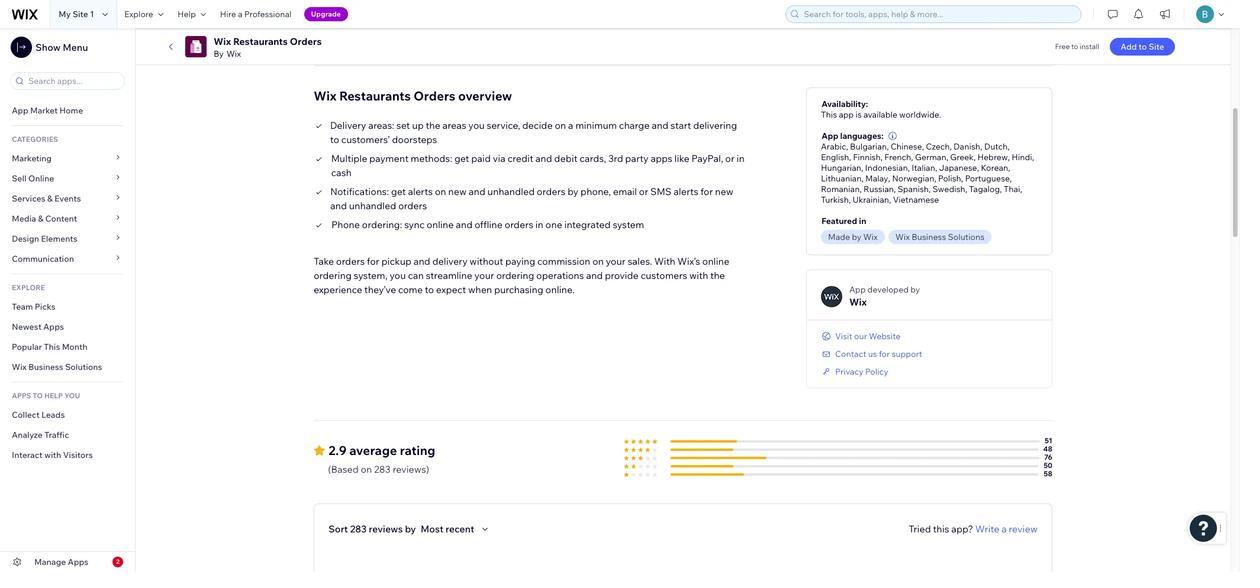Task type: describe. For each thing, give the bounding box(es) containing it.
tried
[[909, 524, 931, 535]]

french
[[885, 152, 911, 163]]

events
[[54, 194, 81, 204]]

upgrade
[[311, 9, 341, 18]]

featured in
[[822, 216, 866, 226]]

you inside take orders for pickup and delivery without paying commission on your sales. with wix's online ordering system, you can streamline your ordering operations and provide customers with the experience they've come to expect when purchasing online.
[[390, 270, 406, 282]]

0 horizontal spatial in
[[535, 219, 543, 231]]

apps to help you
[[12, 392, 80, 401]]

wix restaurants orders overview
[[314, 88, 512, 103]]

wix inside app developed by wix
[[849, 296, 867, 308]]

analyze traffic
[[12, 430, 69, 441]]

bulgarian
[[850, 141, 887, 152]]

58
[[1044, 470, 1052, 479]]

apps for newest apps
[[43, 322, 64, 333]]

the inside delivery areas: set up the areas you service, decide on a minimum charge and start delivering to customers' doorsteps
[[426, 119, 440, 131]]

sms
[[650, 186, 672, 197]]

system,
[[354, 270, 387, 282]]

made by wix link
[[821, 230, 888, 244]]

areas:
[[368, 119, 394, 131]]

restaurants for wix restaurants orders overview
[[339, 88, 411, 103]]

services & events link
[[0, 189, 135, 209]]

popular this month
[[12, 342, 88, 353]]

reviews
[[369, 524, 403, 535]]

with inside sidebar element
[[44, 450, 61, 461]]

write
[[975, 524, 999, 535]]

or inside multiple payment methods: get paid via credit and debit cards, 3rd party apps like paypal, or in cash
[[725, 152, 735, 164]]

and inside multiple payment methods: get paid via credit and debit cards, 3rd party apps like paypal, or in cash
[[535, 152, 552, 164]]

with inside take orders for pickup and delivery without paying commission on your sales. with wix's online ordering system, you can streamline your ordering operations and provide customers with the experience they've come to expect when purchasing online.
[[689, 270, 708, 282]]

& for events
[[47, 194, 53, 204]]

orders down multiple payment methods: get paid via credit and debit cards, 3rd party apps like paypal, or in cash on the top
[[537, 186, 565, 197]]

interact
[[12, 450, 43, 461]]

orders up sync
[[398, 200, 427, 212]]

app developed by wix
[[849, 284, 920, 308]]

the inside take orders for pickup and delivery without paying commission on your sales. with wix's online ordering system, you can streamline your ordering operations and provide customers with the experience they've come to expect when purchasing online.
[[710, 270, 725, 282]]

romanian
[[821, 184, 860, 195]]

collect
[[12, 410, 40, 421]]

wix up by
[[214, 36, 231, 47]]

wix business solutions for wix business solutions link to the right
[[895, 232, 985, 242]]

design
[[12, 234, 39, 244]]

my site 1
[[59, 9, 94, 20]]

app languages:
[[822, 131, 884, 141]]

russian
[[864, 184, 894, 195]]

availability: this app is available worldwide.
[[821, 99, 941, 120]]

debit
[[554, 152, 578, 164]]

by inside notifications:  get alerts on new and unhandled orders by phone, email or sms alerts for new and unhandled orders
[[568, 186, 578, 197]]

doorsteps
[[392, 134, 437, 145]]

leads
[[41, 410, 65, 421]]

on inside take orders for pickup and delivery without paying commission on your sales. with wix's online ordering system, you can streamline your ordering operations and provide customers with the experience they've come to expect when purchasing online.
[[592, 255, 604, 267]]

free
[[1055, 42, 1070, 51]]

(based on 283 reviews)
[[328, 464, 429, 476]]

orders for wix restaurants orders by wix
[[290, 36, 322, 47]]

hindi
[[1012, 152, 1032, 163]]

finnish
[[853, 152, 881, 163]]

0 vertical spatial business
[[912, 232, 946, 242]]

provide
[[605, 270, 639, 282]]

apps
[[651, 152, 672, 164]]

contact us for support link
[[821, 349, 922, 360]]

lithuanian
[[821, 173, 862, 184]]

get inside notifications:  get alerts on new and unhandled orders by phone, email or sms alerts for new and unhandled orders
[[391, 186, 406, 197]]

and left provide
[[586, 270, 603, 282]]

76
[[1044, 453, 1052, 462]]

by right made
[[852, 232, 861, 242]]

solutions for wix business solutions link to the right
[[948, 232, 985, 242]]

reviews)
[[393, 464, 429, 476]]

hungarian
[[821, 163, 861, 173]]

app for app developed by wix
[[849, 284, 866, 295]]

categories
[[12, 135, 58, 144]]

for for take orders for pickup and delivery without paying commission on your sales. with wix's online ordering system, you can streamline your ordering operations and provide customers with the experience they've come to expect when purchasing online.
[[367, 255, 379, 267]]

& for content
[[38, 214, 43, 224]]

Search for tools, apps, help & more... field
[[800, 6, 1077, 22]]

(based
[[328, 464, 359, 476]]

wix down the "featured in"
[[863, 232, 878, 242]]

add to site button
[[1110, 38, 1175, 56]]

visitors
[[63, 450, 93, 461]]

orders for wix restaurants orders overview
[[414, 88, 455, 103]]

interact with visitors
[[12, 450, 93, 461]]

design elements
[[12, 234, 77, 244]]

48
[[1043, 445, 1052, 454]]

traffic
[[44, 430, 69, 441]]

1 alerts from the left
[[408, 186, 433, 197]]

professional
[[244, 9, 292, 20]]

for inside notifications:  get alerts on new and unhandled orders by phone, email or sms alerts for new and unhandled orders
[[701, 186, 713, 197]]

areas
[[443, 119, 466, 131]]

wix up delivery
[[314, 88, 337, 103]]

online inside take orders for pickup and delivery without paying commission on your sales. with wix's online ordering system, you can streamline your ordering operations and provide customers with the experience they've come to expect when purchasing online.
[[702, 255, 729, 267]]

german
[[915, 152, 946, 163]]

team picks
[[12, 302, 55, 313]]

can
[[408, 270, 424, 282]]

delivery
[[432, 255, 467, 267]]

0 vertical spatial your
[[606, 255, 626, 267]]

apps
[[12, 392, 31, 401]]

2 ordering from the left
[[496, 270, 534, 282]]

show menu
[[36, 41, 88, 53]]

is
[[856, 109, 862, 120]]

market
[[30, 105, 58, 116]]

take
[[314, 255, 334, 267]]

free to install
[[1055, 42, 1099, 51]]

2 horizontal spatial in
[[859, 216, 866, 226]]

help button
[[170, 0, 213, 28]]

indonesian
[[865, 163, 908, 173]]

analyze
[[12, 430, 43, 441]]

phone
[[331, 219, 360, 231]]

add
[[1121, 41, 1137, 52]]

by inside app developed by wix
[[910, 284, 920, 295]]

when
[[468, 284, 492, 296]]

visit our website link
[[821, 331, 901, 342]]

you
[[64, 392, 80, 401]]

2 new from the left
[[715, 186, 733, 197]]

like
[[675, 152, 689, 164]]

this for popular
[[44, 342, 60, 353]]



Task type: vqa. For each thing, say whether or not it's contained in the screenshot.
the bottommost online
yes



Task type: locate. For each thing, give the bounding box(es) containing it.
1 vertical spatial the
[[710, 270, 725, 282]]

in up made by wix link
[[859, 216, 866, 226]]

site right add
[[1149, 41, 1164, 52]]

this left 'app'
[[821, 109, 837, 120]]

online
[[28, 173, 54, 184]]

paying
[[505, 255, 535, 267]]

marketing
[[12, 153, 52, 164]]

site left 1
[[73, 9, 88, 20]]

1 horizontal spatial solutions
[[948, 232, 985, 242]]

contact us for support
[[835, 349, 922, 360]]

minimum
[[575, 119, 617, 131]]

1 horizontal spatial app
[[822, 131, 838, 141]]

support
[[892, 349, 922, 360]]

wix business solutions inside sidebar element
[[12, 362, 102, 373]]

new down the paypal,
[[715, 186, 733, 197]]

swedish
[[933, 184, 965, 195]]

0 vertical spatial online
[[427, 219, 454, 231]]

wix business solutions for wix business solutions link to the left
[[12, 362, 102, 373]]

dutch
[[984, 141, 1008, 152]]

0 vertical spatial site
[[73, 9, 88, 20]]

get inside multiple payment methods: get paid via credit and debit cards, 3rd party apps like paypal, or in cash
[[454, 152, 469, 164]]

site inside button
[[1149, 41, 1164, 52]]

on right decide at the left top
[[555, 119, 566, 131]]

0 vertical spatial you
[[468, 119, 485, 131]]

services & events
[[12, 194, 81, 204]]

0 horizontal spatial this
[[44, 342, 60, 353]]

wix business solutions link down vietnamese
[[888, 230, 995, 244]]

on down 'methods:'
[[435, 186, 446, 197]]

1 vertical spatial wix business solutions link
[[0, 358, 135, 378]]

0 horizontal spatial get
[[391, 186, 406, 197]]

wix business solutions down 'popular this month'
[[12, 362, 102, 373]]

apps right manage
[[68, 558, 88, 568]]

0 vertical spatial &
[[47, 194, 53, 204]]

1 horizontal spatial online
[[702, 255, 729, 267]]

& inside services & events "link"
[[47, 194, 53, 204]]

a left minimum
[[568, 119, 573, 131]]

on inside notifications:  get alerts on new and unhandled orders by phone, email or sms alerts for new and unhandled orders
[[435, 186, 446, 197]]

czech
[[926, 141, 950, 152]]

app inside app developed by wix
[[849, 284, 866, 295]]

0 horizontal spatial for
[[367, 255, 379, 267]]

& right the media
[[38, 214, 43, 224]]

wix business solutions down vietnamese
[[895, 232, 985, 242]]

and left offline
[[456, 219, 472, 231]]

phone ordering: sync online and offline orders in one integrated system
[[331, 219, 644, 231]]

newest apps
[[12, 322, 64, 333]]

orders down upgrade button
[[290, 36, 322, 47]]

2 horizontal spatial a
[[1002, 524, 1007, 535]]

by left phone,
[[568, 186, 578, 197]]

1 vertical spatial apps
[[68, 558, 88, 568]]

newest
[[12, 322, 41, 333]]

restaurants inside wix restaurants orders by wix
[[233, 36, 288, 47]]

solutions for wix business solutions link to the left
[[65, 362, 102, 373]]

1 horizontal spatial wix business solutions
[[895, 232, 985, 242]]

wix right by
[[227, 49, 241, 59]]

a right hire
[[238, 9, 242, 20]]

0 horizontal spatial business
[[28, 362, 63, 373]]

1 horizontal spatial for
[[701, 186, 713, 197]]

most
[[421, 524, 443, 535]]

1 vertical spatial solutions
[[65, 362, 102, 373]]

credit
[[508, 152, 533, 164]]

wix inside sidebar element
[[12, 362, 27, 373]]

50
[[1044, 461, 1052, 470]]

online.
[[546, 284, 575, 296]]

0 vertical spatial unhandled
[[488, 186, 535, 197]]

& inside media & content "link"
[[38, 214, 43, 224]]

and up phone
[[330, 200, 347, 212]]

apps for manage apps
[[68, 558, 88, 568]]

1 vertical spatial app
[[822, 131, 838, 141]]

design elements link
[[0, 229, 135, 249]]

most recent button
[[421, 522, 492, 537]]

charge
[[619, 119, 650, 131]]

newest apps link
[[0, 317, 135, 337]]

app inside sidebar element
[[12, 105, 28, 116]]

party
[[625, 152, 649, 164]]

explore
[[12, 284, 45, 292]]

0 vertical spatial restaurants
[[233, 36, 288, 47]]

spanish
[[898, 184, 929, 195]]

restaurants up "areas:" on the left top of the page
[[339, 88, 411, 103]]

1 horizontal spatial &
[[47, 194, 53, 204]]

2 vertical spatial a
[[1002, 524, 1007, 535]]

you down pickup
[[390, 270, 406, 282]]

hebrew
[[978, 152, 1008, 163]]

by
[[568, 186, 578, 197], [852, 232, 861, 242], [910, 284, 920, 295], [405, 524, 416, 535]]

1 vertical spatial a
[[568, 119, 573, 131]]

1 horizontal spatial site
[[1149, 41, 1164, 52]]

with down traffic
[[44, 450, 61, 461]]

app for app languages:
[[822, 131, 838, 141]]

0 horizontal spatial or
[[639, 186, 648, 197]]

to inside take orders for pickup and delivery without paying commission on your sales. with wix's online ordering system, you can streamline your ordering operations and provide customers with the experience they've come to expect when purchasing online.
[[425, 284, 434, 296]]

restaurants for wix restaurants orders by wix
[[233, 36, 288, 47]]

1 horizontal spatial restaurants
[[339, 88, 411, 103]]

1 vertical spatial with
[[44, 450, 61, 461]]

0 horizontal spatial alerts
[[408, 186, 433, 197]]

2 vertical spatial for
[[879, 349, 890, 360]]

sort 283 reviews by
[[329, 524, 416, 535]]

overview
[[458, 88, 512, 103]]

online right sync
[[427, 219, 454, 231]]

and left start
[[652, 119, 668, 131]]

featured
[[822, 216, 857, 226]]

0 horizontal spatial apps
[[43, 322, 64, 333]]

delivery
[[330, 119, 366, 131]]

in left one
[[535, 219, 543, 231]]

restaurants down hire a professional
[[233, 36, 288, 47]]

portuguese
[[965, 173, 1010, 184]]

0 horizontal spatial app
[[12, 105, 28, 116]]

by left most
[[405, 524, 416, 535]]

0 horizontal spatial with
[[44, 450, 61, 461]]

wix business solutions link down month
[[0, 358, 135, 378]]

multiple payment methods: get paid via credit and debit cards, 3rd party apps like paypal, or in cash
[[331, 152, 745, 179]]

1 horizontal spatial apps
[[68, 558, 88, 568]]

0 horizontal spatial solutions
[[65, 362, 102, 373]]

0 vertical spatial a
[[238, 9, 242, 20]]

wix down popular
[[12, 362, 27, 373]]

ordering up experience
[[314, 270, 352, 282]]

paypal,
[[692, 152, 723, 164]]

contact
[[835, 349, 866, 360]]

communication
[[12, 254, 76, 265]]

for right us at the right bottom of page
[[879, 349, 890, 360]]

get down payment
[[391, 186, 406, 197]]

0 horizontal spatial 283
[[350, 524, 367, 535]]

media
[[12, 214, 36, 224]]

media & content link
[[0, 209, 135, 229]]

the right customers
[[710, 270, 725, 282]]

0 horizontal spatial orders
[[290, 36, 322, 47]]

hire a professional link
[[213, 0, 299, 28]]

solutions down month
[[65, 362, 102, 373]]

alerts
[[408, 186, 433, 197], [674, 186, 698, 197]]

manage apps
[[34, 558, 88, 568]]

sort
[[329, 524, 348, 535]]

1 horizontal spatial the
[[710, 270, 725, 282]]

to inside button
[[1139, 41, 1147, 52]]

business down 'popular this month'
[[28, 362, 63, 373]]

business inside sidebar element
[[28, 362, 63, 373]]

ordering
[[314, 270, 352, 282], [496, 270, 534, 282]]

app market home link
[[0, 101, 135, 121]]

to right add
[[1139, 41, 1147, 52]]

0 vertical spatial with
[[689, 270, 708, 282]]

1 horizontal spatial unhandled
[[488, 186, 535, 197]]

1 horizontal spatial new
[[715, 186, 733, 197]]

1 vertical spatial unhandled
[[349, 200, 396, 212]]

and left debit
[[535, 152, 552, 164]]

1 vertical spatial for
[[367, 255, 379, 267]]

1 ordering from the left
[[314, 270, 352, 282]]

to right free
[[1071, 42, 1078, 51]]

1 horizontal spatial get
[[454, 152, 469, 164]]

0 vertical spatial wix business solutions
[[895, 232, 985, 242]]

analyze traffic link
[[0, 426, 135, 446]]

on inside delivery areas: set up the areas you service, decide on a minimum charge and start delivering to customers' doorsteps
[[555, 119, 566, 131]]

danish
[[954, 141, 980, 152]]

with down the wix's
[[689, 270, 708, 282]]

add to site
[[1121, 41, 1164, 52]]

rating
[[400, 443, 435, 459]]

developed by wix image
[[821, 286, 842, 308]]

media & content
[[12, 214, 77, 224]]

sidebar element
[[0, 28, 136, 573]]

2.9 average rating
[[329, 443, 435, 459]]

0 horizontal spatial you
[[390, 270, 406, 282]]

2 alerts from the left
[[674, 186, 698, 197]]

by right developed at the right of page
[[910, 284, 920, 295]]

1 horizontal spatial business
[[912, 232, 946, 242]]

1 vertical spatial your
[[474, 270, 494, 282]]

0 vertical spatial orders
[[290, 36, 322, 47]]

unhandled down notifications:
[[349, 200, 396, 212]]

purchasing
[[494, 284, 543, 296]]

0 vertical spatial this
[[821, 109, 837, 120]]

by
[[214, 49, 224, 59]]

0 horizontal spatial new
[[448, 186, 467, 197]]

0 horizontal spatial wix business solutions link
[[0, 358, 135, 378]]

offline
[[475, 219, 503, 231]]

1 vertical spatial online
[[702, 255, 729, 267]]

0 horizontal spatial site
[[73, 9, 88, 20]]

0 horizontal spatial ordering
[[314, 270, 352, 282]]

for down the paypal,
[[701, 186, 713, 197]]

services
[[12, 194, 45, 204]]

0 horizontal spatial &
[[38, 214, 43, 224]]

2 vertical spatial app
[[849, 284, 866, 295]]

you right areas
[[468, 119, 485, 131]]

orders down notifications:  get alerts on new and unhandled orders by phone, email or sms alerts for new and unhandled orders
[[505, 219, 533, 231]]

to right come
[[425, 284, 434, 296]]

interact with visitors link
[[0, 446, 135, 466]]

solutions inside sidebar element
[[65, 362, 102, 373]]

sell
[[12, 173, 26, 184]]

to down delivery
[[330, 134, 339, 145]]

and up can
[[414, 255, 430, 267]]

in right the paypal,
[[737, 152, 745, 164]]

0 vertical spatial or
[[725, 152, 735, 164]]

app left market
[[12, 105, 28, 116]]

1 vertical spatial or
[[639, 186, 648, 197]]

1 vertical spatial restaurants
[[339, 88, 411, 103]]

1 horizontal spatial your
[[606, 255, 626, 267]]

1
[[90, 9, 94, 20]]

collect leads link
[[0, 405, 135, 426]]

2 horizontal spatial app
[[849, 284, 866, 295]]

1 vertical spatial orders
[[414, 88, 455, 103]]

& left events
[[47, 194, 53, 204]]

decide
[[522, 119, 553, 131]]

0 horizontal spatial unhandled
[[349, 200, 396, 212]]

apps up 'popular this month'
[[43, 322, 64, 333]]

business down vietnamese
[[912, 232, 946, 242]]

1 horizontal spatial wix business solutions link
[[888, 230, 995, 244]]

1 horizontal spatial you
[[468, 119, 485, 131]]

one
[[546, 219, 562, 231]]

site
[[73, 9, 88, 20], [1149, 41, 1164, 52]]

team
[[12, 302, 33, 313]]

1 horizontal spatial orders
[[414, 88, 455, 103]]

1 horizontal spatial or
[[725, 152, 735, 164]]

283 right sort
[[350, 524, 367, 535]]

or inside notifications:  get alerts on new and unhandled orders by phone, email or sms alerts for new and unhandled orders
[[639, 186, 648, 197]]

1 vertical spatial site
[[1149, 41, 1164, 52]]

the right up
[[426, 119, 440, 131]]

norwegian
[[892, 173, 934, 184]]

1 horizontal spatial 283
[[374, 464, 391, 476]]

new down 'methods:'
[[448, 186, 467, 197]]

this inside sidebar element
[[44, 342, 60, 353]]

you inside delivery areas: set up the areas you service, decide on a minimum charge and start delivering to customers' doorsteps
[[468, 119, 485, 131]]

0 horizontal spatial the
[[426, 119, 440, 131]]

cards,
[[580, 152, 606, 164]]

app right developed by wix icon
[[849, 284, 866, 295]]

0 vertical spatial the
[[426, 119, 440, 131]]

0 horizontal spatial restaurants
[[233, 36, 288, 47]]

1 horizontal spatial a
[[568, 119, 573, 131]]

in
[[737, 152, 745, 164], [859, 216, 866, 226], [535, 219, 543, 231]]

0 horizontal spatial online
[[427, 219, 454, 231]]

show
[[36, 41, 61, 53]]

1 vertical spatial get
[[391, 186, 406, 197]]

0 vertical spatial wix business solutions link
[[888, 230, 995, 244]]

1 horizontal spatial alerts
[[674, 186, 698, 197]]

via
[[493, 152, 505, 164]]

1 vertical spatial this
[[44, 342, 60, 353]]

commission
[[537, 255, 590, 267]]

this for availability:
[[821, 109, 837, 120]]

ordering up purchasing
[[496, 270, 534, 282]]

app up english
[[822, 131, 838, 141]]

online right the wix's
[[702, 255, 729, 267]]

get left paid
[[454, 152, 469, 164]]

1 vertical spatial you
[[390, 270, 406, 282]]

a inside delivery areas: set up the areas you service, decide on a minimum charge and start delivering to customers' doorsteps
[[568, 119, 573, 131]]

or left sms
[[639, 186, 648, 197]]

this left month
[[44, 342, 60, 353]]

languages:
[[840, 131, 884, 141]]

and inside delivery areas: set up the areas you service, decide on a minimum charge and start delivering to customers' doorsteps
[[652, 119, 668, 131]]

1 vertical spatial &
[[38, 214, 43, 224]]

korean
[[981, 163, 1008, 173]]

0 vertical spatial solutions
[[948, 232, 985, 242]]

this inside 'availability: this app is available worldwide.'
[[821, 109, 837, 120]]

1 horizontal spatial with
[[689, 270, 708, 282]]

orders inside wix restaurants orders by wix
[[290, 36, 322, 47]]

0 horizontal spatial your
[[474, 270, 494, 282]]

or right the paypal,
[[725, 152, 735, 164]]

privacy
[[835, 367, 863, 377]]

menu
[[63, 41, 88, 53]]

on down the average
[[361, 464, 372, 476]]

orders inside take orders for pickup and delivery without paying commission on your sales. with wix's online ordering system, you can streamline your ordering operations and provide customers with the experience they've come to expect when purchasing online.
[[336, 255, 365, 267]]

picks
[[35, 302, 55, 313]]

customers'
[[341, 134, 390, 145]]

Search apps... field
[[25, 73, 121, 89]]

solutions down swedish
[[948, 232, 985, 242]]

283 down 2.9 average rating
[[374, 464, 391, 476]]

for up system,
[[367, 255, 379, 267]]

worldwide.
[[899, 109, 941, 120]]

pickup
[[381, 255, 411, 267]]

alerts right sms
[[674, 186, 698, 197]]

your down the without
[[474, 270, 494, 282]]

0 vertical spatial for
[[701, 186, 713, 197]]

for for contact us for support
[[879, 349, 890, 360]]

wix right developed by wix icon
[[849, 296, 867, 308]]

0 horizontal spatial a
[[238, 9, 242, 20]]

in inside multiple payment methods: get paid via credit and debit cards, 3rd party apps like paypal, or in cash
[[737, 152, 745, 164]]

this
[[933, 524, 949, 535]]

methods:
[[411, 152, 452, 164]]

arabic , bulgarian , chinese , czech , danish , dutch , english , finnish , french , german , greek , hebrew , hindi , hungarian , indonesian , italian , japanese , korean , lithuanian , malay , norwegian , polish , portuguese , romanian , russian , spanish , swedish , tagalog , thai , turkish , ukrainian , vietnamese
[[821, 141, 1036, 205]]

this
[[821, 109, 837, 120], [44, 342, 60, 353]]

system
[[613, 219, 644, 231]]

to inside delivery areas: set up the areas you service, decide on a minimum charge and start delivering to customers' doorsteps
[[330, 134, 339, 145]]

0 horizontal spatial wix business solutions
[[12, 362, 102, 373]]

on right commission
[[592, 255, 604, 267]]

wix
[[214, 36, 231, 47], [227, 49, 241, 59], [314, 88, 337, 103], [863, 232, 878, 242], [895, 232, 910, 242], [849, 296, 867, 308], [12, 362, 27, 373]]

1 vertical spatial wix business solutions
[[12, 362, 102, 373]]

app for app market home
[[12, 105, 28, 116]]

developed
[[868, 284, 909, 295]]

set
[[396, 119, 410, 131]]

2 horizontal spatial for
[[879, 349, 890, 360]]

sell online
[[12, 173, 54, 184]]

for inside take orders for pickup and delivery without paying commission on your sales. with wix's online ordering system, you can streamline your ordering operations and provide customers with the experience they've come to expect when purchasing online.
[[367, 255, 379, 267]]

take orders for pickup and delivery without paying commission on your sales. with wix's online ordering system, you can streamline your ordering operations and provide customers with the experience they've come to expect when purchasing online.
[[314, 255, 729, 296]]

or
[[725, 152, 735, 164], [639, 186, 648, 197]]

1 new from the left
[[448, 186, 467, 197]]

wix restaurants orders logo image
[[185, 36, 207, 57]]

1 horizontal spatial in
[[737, 152, 745, 164]]

0 vertical spatial app
[[12, 105, 28, 116]]

orders up system,
[[336, 255, 365, 267]]

your up provide
[[606, 255, 626, 267]]

a right the write
[[1002, 524, 1007, 535]]

and down paid
[[469, 186, 485, 197]]

chinese
[[891, 141, 922, 152]]

unhandled down credit
[[488, 186, 535, 197]]

0 vertical spatial 283
[[374, 464, 391, 476]]

marketing link
[[0, 149, 135, 169]]

orders up up
[[414, 88, 455, 103]]

51
[[1045, 437, 1052, 446]]

1 vertical spatial 283
[[350, 524, 367, 535]]

0 vertical spatial get
[[454, 152, 469, 164]]

0 vertical spatial apps
[[43, 322, 64, 333]]

my
[[59, 9, 71, 20]]

alerts up sync
[[408, 186, 433, 197]]

wix down vietnamese
[[895, 232, 910, 242]]



